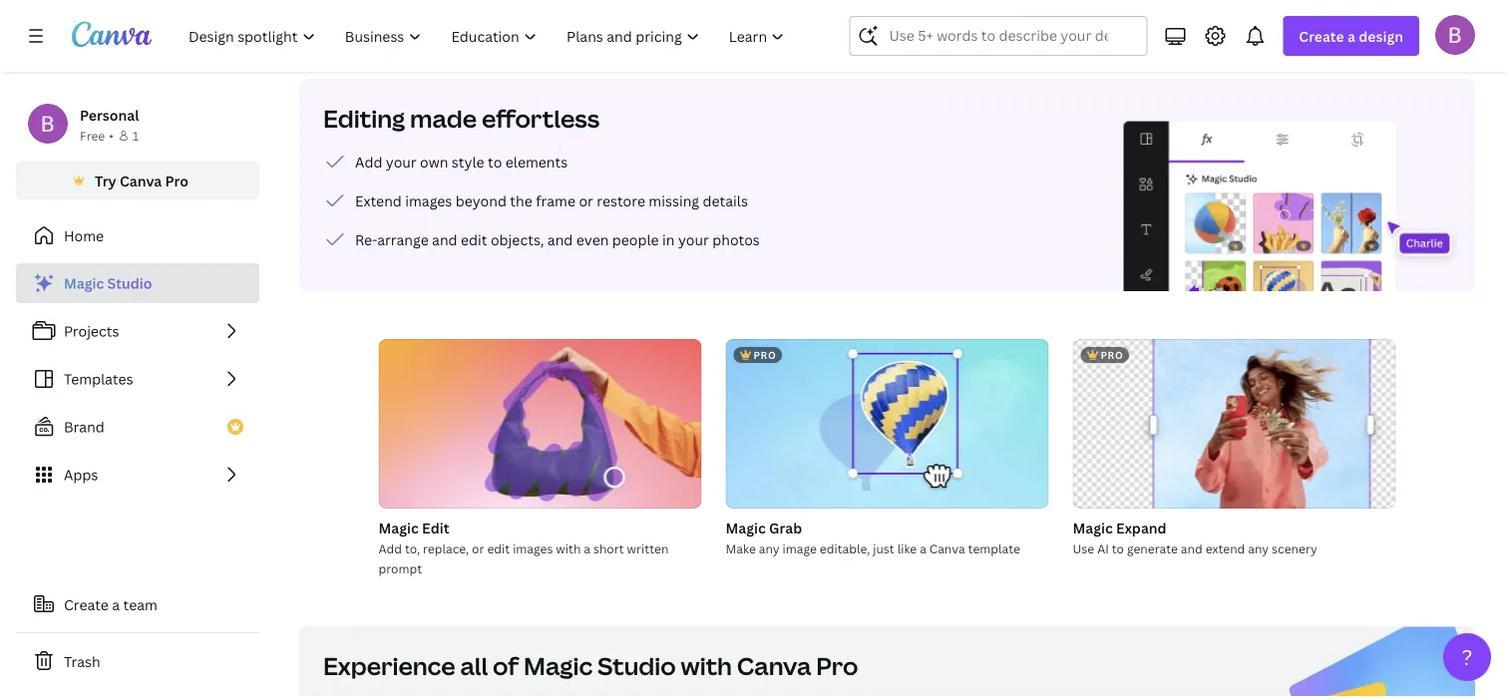 Task type: vqa. For each thing, say whether or not it's contained in the screenshot.
the position
no



Task type: locate. For each thing, give the bounding box(es) containing it.
1 horizontal spatial list
[[323, 150, 760, 251]]

2 any from the left
[[1248, 540, 1269, 557]]

made
[[410, 102, 477, 135]]

2 pro from the left
[[1101, 348, 1123, 362]]

a right like
[[920, 540, 927, 557]]

any inside magic grab make any image editable, just like a canva template
[[759, 540, 780, 557]]

2 horizontal spatial canva
[[929, 540, 965, 557]]

0 vertical spatial pro
[[165, 171, 188, 190]]

editing
[[323, 102, 405, 135]]

images left short
[[513, 540, 553, 557]]

with inside the magic edit add to, replace, or edit images with a short written prompt
[[556, 540, 581, 557]]

1 horizontal spatial pro
[[816, 650, 858, 682]]

edit down beyond
[[461, 230, 487, 249]]

magic studio
[[64, 274, 152, 293]]

pro inside magic grab group
[[754, 348, 776, 362]]

magic up use
[[1073, 518, 1113, 537]]

magic for magic studio
[[64, 274, 104, 293]]

a left short
[[584, 540, 591, 557]]

0 horizontal spatial canva
[[120, 171, 162, 190]]

any down grab
[[759, 540, 780, 557]]

and
[[432, 230, 457, 249], [547, 230, 573, 249], [1181, 540, 1203, 557]]

1 vertical spatial studio
[[598, 650, 676, 682]]

2 vertical spatial canva
[[737, 650, 811, 682]]

experience all of magic studio with canva pro
[[323, 650, 858, 682]]

magic studio link
[[16, 263, 259, 303]]

1 pro from the left
[[754, 348, 776, 362]]

1 vertical spatial to
[[1112, 540, 1124, 557]]

home
[[64, 226, 104, 245]]

or right the frame
[[579, 191, 593, 210]]

editing made effortless
[[323, 102, 600, 135]]

1 horizontal spatial or
[[579, 191, 593, 210]]

1 horizontal spatial with
[[681, 650, 732, 682]]

0 horizontal spatial with
[[556, 540, 581, 557]]

projects
[[64, 322, 119, 341]]

0 vertical spatial edit
[[461, 230, 487, 249]]

0 vertical spatial create
[[1299, 26, 1344, 45]]

in
[[662, 230, 675, 249]]

or right 'replace,' at the left of page
[[472, 540, 484, 557]]

add left 'to,'
[[379, 540, 402, 557]]

a left team
[[112, 595, 120, 614]]

magic edit group
[[379, 339, 702, 579]]

ai
[[1097, 540, 1109, 557]]

studio
[[107, 274, 152, 293], [598, 650, 676, 682]]

use
[[1073, 540, 1094, 557]]

1 vertical spatial canva
[[929, 540, 965, 557]]

and left even
[[547, 230, 573, 249]]

edit inside the magic edit add to, replace, or edit images with a short written prompt
[[487, 540, 510, 557]]

re-arrange and edit objects, and even people in your photos
[[355, 230, 760, 249]]

pro group
[[726, 339, 1049, 509], [1073, 339, 1396, 509]]

effortless
[[482, 102, 600, 135]]

pro
[[754, 348, 776, 362], [1101, 348, 1123, 362]]

magic up make
[[726, 518, 766, 537]]

add your own style to elements
[[355, 152, 568, 171]]

0 vertical spatial add
[[355, 152, 382, 171]]

template
[[968, 540, 1020, 557]]

0 horizontal spatial create
[[64, 595, 109, 614]]

1 vertical spatial edit
[[487, 540, 510, 557]]

1 any from the left
[[759, 540, 780, 557]]

•
[[109, 127, 114, 144]]

1 horizontal spatial any
[[1248, 540, 1269, 557]]

written
[[627, 540, 669, 557]]

your left own at left
[[386, 152, 417, 171]]

a inside dropdown button
[[1348, 26, 1356, 45]]

to
[[488, 152, 502, 171], [1112, 540, 1124, 557]]

0 horizontal spatial list
[[16, 263, 259, 495]]

1 horizontal spatial images
[[513, 540, 553, 557]]

0 horizontal spatial pro group
[[726, 339, 1049, 509]]

canva
[[120, 171, 162, 190], [929, 540, 965, 557], [737, 650, 811, 682]]

1 vertical spatial or
[[472, 540, 484, 557]]

home link
[[16, 215, 259, 255]]

1 vertical spatial add
[[379, 540, 402, 557]]

0 horizontal spatial images
[[405, 191, 452, 210]]

1 horizontal spatial pro
[[1101, 348, 1123, 362]]

magic down home
[[64, 274, 104, 293]]

brand link
[[16, 407, 259, 447]]

0 vertical spatial with
[[556, 540, 581, 557]]

and left extend
[[1181, 540, 1203, 557]]

images
[[405, 191, 452, 210], [513, 540, 553, 557]]

pro inside magic expand group
[[1101, 348, 1123, 362]]

0 horizontal spatial your
[[386, 152, 417, 171]]

images down own at left
[[405, 191, 452, 210]]

bob builder image
[[1435, 15, 1475, 55]]

1 horizontal spatial to
[[1112, 540, 1124, 557]]

create left team
[[64, 595, 109, 614]]

trash
[[64, 652, 100, 671]]

0 horizontal spatial studio
[[107, 274, 152, 293]]

or for replace,
[[472, 540, 484, 557]]

edit right 'replace,' at the left of page
[[487, 540, 510, 557]]

or
[[579, 191, 593, 210], [472, 540, 484, 557]]

add up extend
[[355, 152, 382, 171]]

1 horizontal spatial pro group
[[1073, 339, 1396, 509]]

all
[[460, 650, 488, 682]]

generate
[[1127, 540, 1178, 557]]

1 pro group from the left
[[726, 339, 1049, 509]]

magic grab group
[[726, 339, 1049, 559]]

2 horizontal spatial and
[[1181, 540, 1203, 557]]

add
[[355, 152, 382, 171], [379, 540, 402, 557]]

with
[[556, 540, 581, 557], [681, 650, 732, 682]]

pro
[[165, 171, 188, 190], [816, 650, 858, 682]]

any inside magic expand use ai to generate and extend any scenery
[[1248, 540, 1269, 557]]

canva inside magic grab make any image editable, just like a canva template
[[929, 540, 965, 557]]

or inside the magic edit add to, replace, or edit images with a short written prompt
[[472, 540, 484, 557]]

create
[[1299, 26, 1344, 45], [64, 595, 109, 614]]

team
[[123, 595, 157, 614]]

of
[[493, 650, 519, 682]]

like
[[897, 540, 917, 557]]

list
[[323, 150, 760, 251], [16, 263, 259, 495]]

to right style
[[488, 152, 502, 171]]

try canva pro
[[95, 171, 188, 190]]

magic inside magic grab make any image editable, just like a canva template
[[726, 518, 766, 537]]

personal
[[80, 105, 139, 124]]

images inside the magic edit add to, replace, or edit images with a short written prompt
[[513, 540, 553, 557]]

make
[[726, 540, 756, 557]]

and right the arrange
[[432, 230, 457, 249]]

0 horizontal spatial to
[[488, 152, 502, 171]]

?
[[1462, 643, 1473, 671]]

beyond
[[456, 191, 507, 210]]

0 vertical spatial studio
[[107, 274, 152, 293]]

free •
[[80, 127, 114, 144]]

edit
[[461, 230, 487, 249], [487, 540, 510, 557]]

create inside create a design dropdown button
[[1299, 26, 1344, 45]]

add inside the magic edit add to, replace, or edit images with a short written prompt
[[379, 540, 402, 557]]

to for generate
[[1112, 540, 1124, 557]]

magic up 'to,'
[[379, 518, 419, 537]]

2 pro group from the left
[[1073, 339, 1396, 509]]

magic inside the magic edit add to, replace, or edit images with a short written prompt
[[379, 518, 419, 537]]

1 horizontal spatial your
[[678, 230, 709, 249]]

create a design button
[[1283, 16, 1419, 56]]

0 vertical spatial list
[[323, 150, 760, 251]]

to right ai at the bottom right of the page
[[1112, 540, 1124, 557]]

0 horizontal spatial any
[[759, 540, 780, 557]]

projects link
[[16, 311, 259, 351]]

1 vertical spatial list
[[16, 263, 259, 495]]

a
[[1348, 26, 1356, 45], [584, 540, 591, 557], [920, 540, 927, 557], [112, 595, 120, 614]]

0 vertical spatial canva
[[120, 171, 162, 190]]

frame
[[536, 191, 576, 210]]

1 vertical spatial your
[[678, 230, 709, 249]]

create left design
[[1299, 26, 1344, 45]]

magic
[[64, 274, 104, 293], [379, 518, 419, 537], [726, 518, 766, 537], [1073, 518, 1113, 537], [524, 650, 593, 682]]

1 vertical spatial create
[[64, 595, 109, 614]]

0 horizontal spatial pro
[[165, 171, 188, 190]]

0 horizontal spatial pro
[[754, 348, 776, 362]]

1 vertical spatial images
[[513, 540, 553, 557]]

1 horizontal spatial create
[[1299, 26, 1344, 45]]

trash link
[[16, 641, 259, 681]]

to inside magic expand use ai to generate and extend any scenery
[[1112, 540, 1124, 557]]

1 horizontal spatial and
[[547, 230, 573, 249]]

any right extend
[[1248, 540, 1269, 557]]

0 vertical spatial or
[[579, 191, 593, 210]]

None search field
[[849, 16, 1148, 56]]

missing
[[649, 191, 699, 210]]

your
[[386, 152, 417, 171], [678, 230, 709, 249]]

a left design
[[1348, 26, 1356, 45]]

create inside create a team button
[[64, 595, 109, 614]]

0 horizontal spatial or
[[472, 540, 484, 557]]

0 vertical spatial to
[[488, 152, 502, 171]]

try canva pro button
[[16, 162, 259, 200]]

any
[[759, 540, 780, 557], [1248, 540, 1269, 557]]

templates
[[64, 370, 133, 389]]

pro group for magic grab
[[726, 339, 1049, 509]]

pro for grab
[[754, 348, 776, 362]]

0 horizontal spatial and
[[432, 230, 457, 249]]

pro inside try canva pro button
[[165, 171, 188, 190]]

extend images beyond the frame or restore missing details
[[355, 191, 748, 210]]

magic inside magic expand use ai to generate and extend any scenery
[[1073, 518, 1113, 537]]

group
[[379, 339, 702, 509]]

to,
[[405, 540, 420, 557]]

1 vertical spatial with
[[681, 650, 732, 682]]

your right in
[[678, 230, 709, 249]]



Task type: describe. For each thing, give the bounding box(es) containing it.
magic right of
[[524, 650, 593, 682]]

even
[[576, 230, 609, 249]]

grab
[[769, 518, 802, 537]]

prompt
[[379, 560, 422, 577]]

create a design
[[1299, 26, 1404, 45]]

re-
[[355, 230, 377, 249]]

0 vertical spatial images
[[405, 191, 452, 210]]

? button
[[1443, 633, 1491, 681]]

templates link
[[16, 359, 259, 399]]

editable,
[[820, 540, 870, 557]]

short
[[593, 540, 624, 557]]

magic grab image
[[726, 339, 1049, 509]]

apps link
[[16, 455, 259, 495]]

magic edit add to, replace, or edit images with a short written prompt
[[379, 518, 669, 577]]

objects,
[[491, 230, 544, 249]]

scenery
[[1272, 540, 1317, 557]]

or for frame
[[579, 191, 593, 210]]

own
[[420, 152, 448, 171]]

magic grab make any image editable, just like a canva template
[[726, 518, 1020, 557]]

just
[[873, 540, 894, 557]]

to for elements
[[488, 152, 502, 171]]

magic expand group
[[1073, 339, 1396, 559]]

replace,
[[423, 540, 469, 557]]

Search search field
[[889, 17, 1108, 55]]

people
[[612, 230, 659, 249]]

top level navigation element
[[176, 16, 801, 56]]

magic edit image
[[379, 339, 702, 509]]

list containing add your own style to elements
[[323, 150, 760, 251]]

a inside button
[[112, 595, 120, 614]]

and inside magic expand use ai to generate and extend any scenery
[[1181, 540, 1203, 557]]

pro group for magic expand
[[1073, 339, 1396, 509]]

list containing magic studio
[[16, 263, 259, 495]]

a inside the magic edit add to, replace, or edit images with a short written prompt
[[584, 540, 591, 557]]

create for create a team
[[64, 595, 109, 614]]

elements
[[506, 152, 568, 171]]

restore
[[597, 191, 645, 210]]

expand
[[1116, 518, 1167, 537]]

design
[[1359, 26, 1404, 45]]

extend
[[1206, 540, 1245, 557]]

extend
[[355, 191, 402, 210]]

1 vertical spatial pro
[[816, 650, 858, 682]]

image
[[783, 540, 817, 557]]

1 horizontal spatial canva
[[737, 650, 811, 682]]

1 horizontal spatial studio
[[598, 650, 676, 682]]

create for create a design
[[1299, 26, 1344, 45]]

a inside magic grab make any image editable, just like a canva template
[[920, 540, 927, 557]]

0 vertical spatial your
[[386, 152, 417, 171]]

1
[[133, 127, 139, 144]]

arrange
[[377, 230, 429, 249]]

try
[[95, 171, 116, 190]]

magic expand image
[[1073, 339, 1396, 509]]

style
[[452, 152, 484, 171]]

canva inside button
[[120, 171, 162, 190]]

brand
[[64, 417, 105, 436]]

magic expand use ai to generate and extend any scenery
[[1073, 518, 1317, 557]]

edit
[[422, 518, 449, 537]]

create a team
[[64, 595, 157, 614]]

apps
[[64, 465, 98, 484]]

details
[[703, 191, 748, 210]]

the
[[510, 191, 532, 210]]

experience
[[323, 650, 455, 682]]

magic for magic grab make any image editable, just like a canva template
[[726, 518, 766, 537]]

create a team button
[[16, 585, 259, 624]]

photos
[[712, 230, 760, 249]]

magic for magic edit add to, replace, or edit images with a short written prompt
[[379, 518, 419, 537]]

magic for magic expand use ai to generate and extend any scenery
[[1073, 518, 1113, 537]]

free
[[80, 127, 105, 144]]

pro for expand
[[1101, 348, 1123, 362]]



